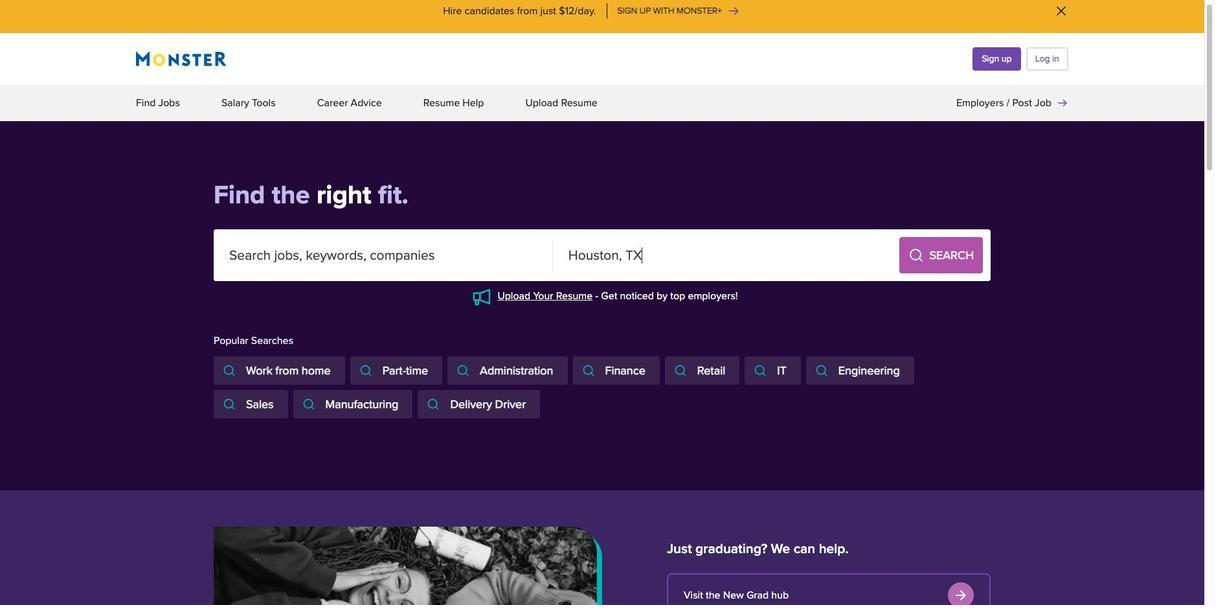 Task type: locate. For each thing, give the bounding box(es) containing it.
Enter location or "remote" search field
[[553, 229, 892, 281]]

Search jobs, keywords, companies search field
[[214, 229, 553, 281]]



Task type: describe. For each thing, give the bounding box(es) containing it.
monster image
[[136, 51, 227, 67]]



Task type: vqa. For each thing, say whether or not it's contained in the screenshot.
Scroll To Top image
no



